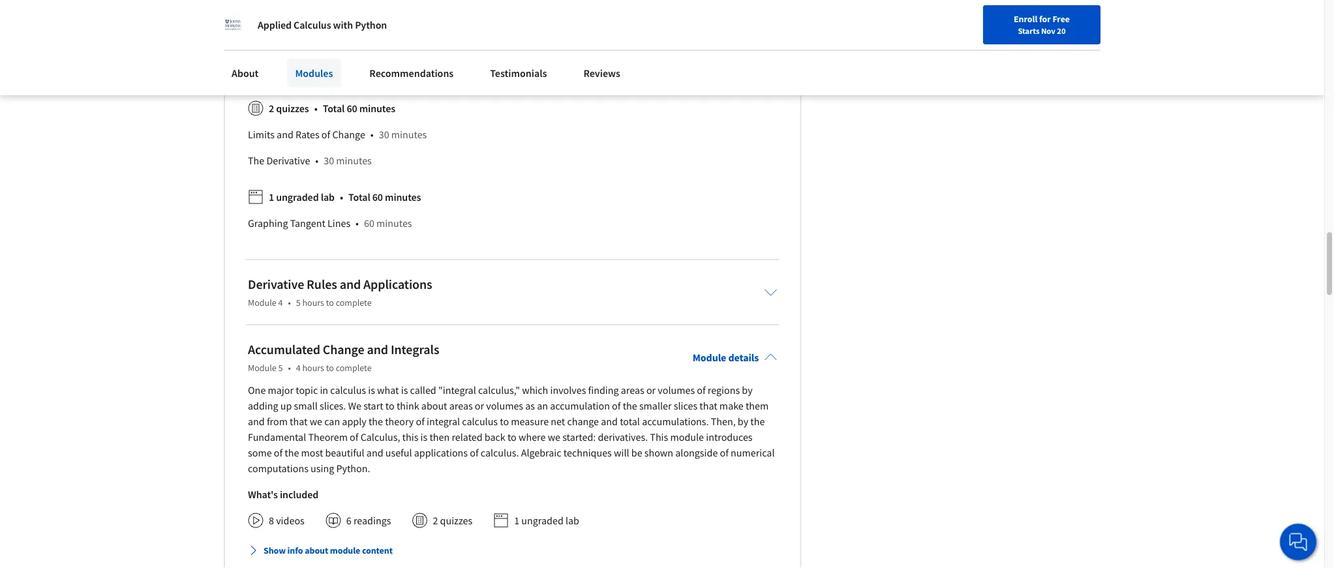 Task type: locate. For each thing, give the bounding box(es) containing it.
total for 1 ungraded lab
[[348, 191, 370, 204]]

1 vertical spatial in
[[320, 384, 328, 397]]

0 horizontal spatial quizzes
[[276, 102, 309, 115]]

module inside one major topic in calculus is what is called "integral calculus," which involves finding areas or volumes of regions by adding up small slices.  we start to think about areas or volumes as an accumulation of the smaller slices that make them and from that we can apply the theory of integral calculus to measure net change and total accumulations.  then, by the fundamental theorem of calculus, this is then related back to where we started: derivatives.  this module introduces some of the most beautiful and useful applications of calculus.  algebraic techniques will be shown alongside of numerical computations using python.
[[670, 431, 704, 444]]

complete inside the accumulated change and integrals module 5 • 4 hours to complete
[[336, 363, 372, 374]]

one
[[248, 384, 266, 397]]

and
[[277, 128, 293, 141], [340, 277, 361, 293], [367, 342, 388, 358], [248, 415, 265, 429], [601, 415, 618, 429], [367, 447, 383, 460]]

0 horizontal spatial volumes
[[486, 400, 523, 413]]

1 horizontal spatial ungraded
[[522, 515, 564, 528]]

them
[[746, 400, 769, 413]]

30
[[379, 128, 389, 141], [324, 154, 334, 168]]

8
[[269, 515, 274, 528]]

60 up graphing tangent lines • 60 minutes
[[372, 191, 383, 204]]

1 inside hide info about module content region
[[269, 191, 274, 204]]

start
[[364, 400, 383, 413]]

is up 'think'
[[401, 384, 408, 397]]

to down rules in the left of the page
[[326, 297, 334, 309]]

alongside
[[675, 447, 718, 460]]

to up slices.
[[326, 363, 334, 374]]

from
[[267, 415, 288, 429]]

1 vertical spatial 1 ungraded lab
[[514, 515, 579, 528]]

derivatives
[[248, 40, 296, 53]]

problems
[[283, 66, 325, 79]]

1 vertical spatial 60
[[372, 191, 383, 204]]

1 vertical spatial module
[[330, 545, 360, 557]]

• inside the accumulated change and integrals module 5 • 4 hours to complete
[[288, 363, 291, 374]]

what
[[377, 384, 399, 397]]

the derivative • 30 minutes
[[248, 154, 372, 168]]

in right topic on the bottom
[[320, 384, 328, 397]]

universities
[[207, 7, 261, 20]]

volumes
[[658, 384, 695, 397], [486, 400, 523, 413]]

1 vertical spatial the
[[332, 66, 349, 79]]

the right johns hopkins university icon
[[248, 14, 264, 27]]

module down 6
[[330, 545, 360, 557]]

in
[[298, 40, 306, 53], [320, 384, 328, 397]]

chat with us image
[[1288, 532, 1309, 553]]

minutes
[[336, 14, 372, 27], [364, 40, 400, 53], [421, 66, 456, 79], [359, 102, 395, 115], [391, 128, 427, 141], [336, 154, 372, 168], [385, 191, 421, 204], [377, 217, 412, 230]]

0 vertical spatial 10
[[324, 14, 334, 27]]

or down calculus,"
[[475, 400, 484, 413]]

1 vertical spatial quizzes
[[440, 515, 473, 528]]

• total 60 minutes for 2 quizzes
[[314, 102, 395, 115]]

lines
[[328, 217, 350, 230]]

is up the 'start'
[[368, 384, 375, 397]]

reviews link
[[576, 59, 628, 87]]

areas down "integral
[[449, 400, 473, 413]]

2 horizontal spatial is
[[421, 431, 428, 444]]

and left rates
[[277, 128, 293, 141]]

total for 2 quizzes
[[323, 102, 345, 115]]

and right rules in the left of the page
[[340, 277, 361, 293]]

of right rates
[[322, 128, 330, 141]]

0 vertical spatial • total 60 minutes
[[314, 102, 395, 115]]

8 videos
[[269, 515, 305, 528]]

module up accumulated
[[248, 297, 276, 309]]

apply
[[342, 415, 367, 429]]

called
[[410, 384, 436, 397]]

module up one on the left
[[248, 363, 276, 374]]

5 inside the accumulated change and integrals module 5 • 4 hours to complete
[[278, 363, 283, 374]]

derivative left rules in the left of the page
[[248, 277, 304, 293]]

None search field
[[186, 34, 499, 60]]

in left the sympy
[[298, 40, 306, 53]]

0 horizontal spatial lab
[[321, 191, 335, 204]]

0 horizontal spatial that
[[290, 415, 308, 429]]

johns hopkins university image
[[224, 16, 242, 34]]

0 horizontal spatial total
[[323, 102, 345, 115]]

1 horizontal spatial total
[[348, 191, 370, 204]]

1 horizontal spatial module
[[670, 431, 704, 444]]

0 vertical spatial 30
[[379, 128, 389, 141]]

1 horizontal spatial 10
[[352, 40, 362, 53]]

0 horizontal spatial 1
[[269, 191, 274, 204]]

python.
[[336, 462, 370, 475]]

0 horizontal spatial or
[[475, 400, 484, 413]]

• total 60 minutes up lines on the left of the page
[[340, 191, 421, 204]]

to
[[326, 297, 334, 309], [326, 363, 334, 374], [386, 400, 395, 413], [500, 415, 509, 429], [508, 431, 517, 444]]

0 vertical spatial volumes
[[658, 384, 695, 397]]

the for the derivative • 30 minutes
[[248, 154, 264, 168]]

0 vertical spatial areas
[[621, 384, 644, 397]]

that
[[700, 400, 718, 413], [290, 415, 308, 429]]

0 vertical spatial 4
[[278, 297, 283, 309]]

hours inside the accumulated change and integrals module 5 • 4 hours to complete
[[302, 363, 324, 374]]

2 complete from the top
[[336, 363, 372, 374]]

we
[[348, 400, 361, 413]]

and inside the accumulated change and integrals module 5 • 4 hours to complete
[[367, 342, 388, 358]]

1 ungraded lab
[[269, 191, 335, 204], [514, 515, 579, 528]]

derivative
[[266, 14, 310, 27], [351, 66, 395, 79], [266, 154, 310, 168], [248, 277, 304, 293]]

that up then,
[[700, 400, 718, 413]]

0 vertical spatial 5
[[296, 297, 301, 309]]

testimonials link
[[482, 59, 555, 87]]

0 horizontal spatial we
[[310, 415, 322, 429]]

fundamental
[[248, 431, 306, 444]]

0 vertical spatial 2
[[269, 102, 274, 115]]

0 vertical spatial the
[[248, 14, 264, 27]]

of up computations
[[274, 447, 283, 460]]

1 vertical spatial we
[[548, 431, 561, 444]]

the right -
[[332, 66, 349, 79]]

0 vertical spatial change
[[332, 128, 365, 141]]

derivatives in sympy • 10 minutes
[[248, 40, 400, 53]]

small
[[294, 400, 318, 413]]

0 horizontal spatial about
[[305, 545, 328, 557]]

complete for change
[[336, 363, 372, 374]]

calculus
[[294, 18, 331, 31]]

about inside dropdown button
[[305, 545, 328, 557]]

using
[[311, 462, 334, 475]]

quizzes
[[276, 102, 309, 115], [440, 515, 473, 528]]

beautiful
[[325, 447, 364, 460]]

derivative inside derivative rules and applications module 4 • 5 hours to complete
[[248, 277, 304, 293]]

will
[[614, 447, 629, 460]]

or up smaller
[[647, 384, 656, 397]]

0 vertical spatial total
[[323, 102, 345, 115]]

change up slices.
[[323, 342, 364, 358]]

0 horizontal spatial 5
[[278, 363, 283, 374]]

of down 'apply'
[[350, 431, 359, 444]]

and left integrals
[[367, 342, 388, 358]]

0 vertical spatial quizzes
[[276, 102, 309, 115]]

1 ungraded lab inside hide info about module content region
[[269, 191, 335, 204]]

0 horizontal spatial 4
[[278, 297, 283, 309]]

the left most
[[285, 447, 299, 460]]

1 vertical spatial areas
[[449, 400, 473, 413]]

1 vertical spatial 1
[[514, 515, 519, 528]]

2 vertical spatial 10
[[408, 66, 419, 79]]

hours up topic on the bottom
[[302, 363, 324, 374]]

the down limits
[[248, 154, 264, 168]]

1 vertical spatial 4
[[296, 363, 301, 374]]

total up lines on the left of the page
[[348, 191, 370, 204]]

5 down accumulated
[[278, 363, 283, 374]]

0 horizontal spatial module
[[330, 545, 360, 557]]

0 vertical spatial ungraded
[[276, 191, 319, 204]]

• total 60 minutes
[[314, 102, 395, 115], [340, 191, 421, 204]]

1 vertical spatial lab
[[566, 515, 579, 528]]

total up limits and rates of change • 30 minutes
[[323, 102, 345, 115]]

1 complete from the top
[[336, 297, 372, 309]]

1 vertical spatial • total 60 minutes
[[340, 191, 421, 204]]

derivative down rates
[[266, 154, 310, 168]]

and inside hide info about module content region
[[277, 128, 293, 141]]

to inside the accumulated change and integrals module 5 • 4 hours to complete
[[326, 363, 334, 374]]

volumes up slices on the bottom of the page
[[658, 384, 695, 397]]

2 right readings
[[433, 515, 438, 528]]

2
[[269, 102, 274, 115], [433, 515, 438, 528]]

1 horizontal spatial 1 ungraded lab
[[514, 515, 579, 528]]

slices.
[[320, 400, 346, 413]]

universities link
[[188, 0, 266, 26]]

english button
[[1051, 26, 1129, 69]]

module inside the accumulated change and integrals module 5 • 4 hours to complete
[[248, 363, 276, 374]]

60 up limits and rates of change • 30 minutes
[[347, 102, 357, 115]]

about up integral
[[421, 400, 447, 413]]

1 vertical spatial or
[[475, 400, 484, 413]]

1 vertical spatial ungraded
[[522, 515, 564, 528]]

1 vertical spatial by
[[738, 415, 748, 429]]

1 horizontal spatial 5
[[296, 297, 301, 309]]

areas up smaller
[[621, 384, 644, 397]]

of down introduces
[[720, 447, 729, 460]]

to up back
[[500, 415, 509, 429]]

find
[[962, 41, 979, 53]]

1 horizontal spatial calculus
[[462, 415, 498, 429]]

0 vertical spatial about
[[421, 400, 447, 413]]

1 horizontal spatial 2 quizzes
[[433, 515, 473, 528]]

0 vertical spatial 1
[[269, 191, 274, 204]]

is
[[368, 384, 375, 397], [401, 384, 408, 397], [421, 431, 428, 444]]

1 vertical spatial 30
[[324, 154, 334, 168]]

can
[[324, 415, 340, 429]]

0 vertical spatial 60
[[347, 102, 357, 115]]

hours down rules in the left of the page
[[302, 297, 324, 309]]

1 vertical spatial about
[[305, 545, 328, 557]]

we left can
[[310, 415, 322, 429]]

0 vertical spatial lab
[[321, 191, 335, 204]]

complete down rules in the left of the page
[[336, 297, 372, 309]]

60 right lines on the left of the page
[[364, 217, 374, 230]]

1 horizontal spatial 4
[[296, 363, 301, 374]]

1 horizontal spatial that
[[700, 400, 718, 413]]

lab inside hide info about module content region
[[321, 191, 335, 204]]

2 vertical spatial the
[[248, 154, 264, 168]]

introduces
[[706, 431, 753, 444]]

1 horizontal spatial about
[[421, 400, 447, 413]]

involves
[[550, 384, 586, 397]]

calculus up the we
[[330, 384, 366, 397]]

0 vertical spatial hours
[[302, 297, 324, 309]]

volumes down calculus,"
[[486, 400, 523, 413]]

hide info about module content region
[[248, 0, 777, 242]]

• total 60 minutes up limits and rates of change • 30 minutes
[[314, 102, 395, 115]]

graphing tangent lines • 60 minutes
[[248, 217, 412, 230]]

0 vertical spatial complete
[[336, 297, 372, 309]]

0 vertical spatial 1 ungraded lab
[[269, 191, 335, 204]]

theorem
[[308, 431, 348, 444]]

the
[[248, 14, 264, 27], [332, 66, 349, 79], [248, 154, 264, 168]]

1 vertical spatial change
[[323, 342, 364, 358]]

0 horizontal spatial 2
[[269, 102, 274, 115]]

of down the "related"
[[470, 447, 479, 460]]

1 horizontal spatial 30
[[379, 128, 389, 141]]

1 vertical spatial 10
[[352, 40, 362, 53]]

in inside one major topic in calculus is what is called "integral calculus," which involves finding areas or volumes of regions by adding up small slices.  we start to think about areas or volumes as an accumulation of the smaller slices that make them and from that we can apply the theory of integral calculus to measure net change and total accumulations.  then, by the fundamental theorem of calculus, this is then related back to where we started: derivatives.  this module introduces some of the most beautiful and useful applications of calculus.  algebraic techniques will be shown alongside of numerical computations using python.
[[320, 384, 328, 397]]

60 for 1 ungraded lab
[[372, 191, 383, 204]]

0 vertical spatial module
[[670, 431, 704, 444]]

total
[[323, 102, 345, 115], [348, 191, 370, 204]]

we down the net
[[548, 431, 561, 444]]

up
[[280, 400, 292, 413]]

by up them
[[742, 384, 753, 397]]

to inside derivative rules and applications module 4 • 5 hours to complete
[[326, 297, 334, 309]]

0 vertical spatial 2 quizzes
[[269, 102, 309, 115]]

2 inside hide info about module content region
[[269, 102, 274, 115]]

enroll
[[1014, 13, 1038, 25]]

calculus up the "related"
[[462, 415, 498, 429]]

about right info
[[305, 545, 328, 557]]

ungraded inside hide info about module content region
[[276, 191, 319, 204]]

module
[[248, 297, 276, 309], [693, 352, 726, 365], [248, 363, 276, 374]]

about link
[[224, 59, 266, 87]]

applications
[[414, 447, 468, 460]]

by
[[742, 384, 753, 397], [738, 415, 748, 429]]

complete inside derivative rules and applications module 4 • 5 hours to complete
[[336, 297, 372, 309]]

module inside derivative rules and applications module 4 • 5 hours to complete
[[248, 297, 276, 309]]

change right rates
[[332, 128, 365, 141]]

some
[[248, 447, 272, 460]]

find your new career
[[962, 41, 1044, 53]]

4 down accumulated
[[296, 363, 301, 374]]

about
[[232, 67, 259, 80]]

about inside one major topic in calculus is what is called "integral calculus," which involves finding areas or volumes of regions by adding up small slices.  we start to think about areas or volumes as an accumulation of the smaller slices that make them and from that we can apply the theory of integral calculus to measure net change and total accumulations.  then, by the fundamental theorem of calculus, this is then related back to where we started: derivatives.  this module introduces some of the most beautiful and useful applications of calculus.  algebraic techniques will be shown alongside of numerical computations using python.
[[421, 400, 447, 413]]

the for the derivative • 10 minutes
[[248, 14, 264, 27]]

1 vertical spatial total
[[348, 191, 370, 204]]

sample
[[248, 66, 281, 79]]

1 vertical spatial 5
[[278, 363, 283, 374]]

calculus,"
[[478, 384, 520, 397]]

an
[[537, 400, 548, 413]]

0 horizontal spatial in
[[298, 40, 306, 53]]

0 vertical spatial in
[[298, 40, 306, 53]]

module inside dropdown button
[[330, 545, 360, 557]]

about
[[421, 400, 447, 413], [305, 545, 328, 557]]

is right this
[[421, 431, 428, 444]]

by down make
[[738, 415, 748, 429]]

complete up the we
[[336, 363, 372, 374]]

5 up accumulated
[[296, 297, 301, 309]]

4 up accumulated
[[278, 297, 283, 309]]

with
[[333, 18, 353, 31]]

60 for 2 quizzes
[[347, 102, 357, 115]]

10
[[324, 14, 334, 27], [352, 40, 362, 53], [408, 66, 419, 79]]

0 horizontal spatial ungraded
[[276, 191, 319, 204]]

of inside hide info about module content region
[[322, 128, 330, 141]]

0 vertical spatial or
[[647, 384, 656, 397]]

2 up limits
[[269, 102, 274, 115]]

0 horizontal spatial 1 ungraded lab
[[269, 191, 335, 204]]

hours for derivative
[[302, 297, 324, 309]]

module up alongside
[[670, 431, 704, 444]]

0 horizontal spatial 30
[[324, 154, 334, 168]]

1 horizontal spatial 2
[[433, 515, 438, 528]]

sample problems - the derivative • 10 minutes
[[248, 66, 456, 79]]

that down "small"
[[290, 415, 308, 429]]

calculus
[[330, 384, 366, 397], [462, 415, 498, 429]]

rates
[[296, 128, 320, 141]]

module for accumulated change and integrals
[[248, 363, 276, 374]]

1 hours from the top
[[302, 297, 324, 309]]

the up total
[[623, 400, 637, 413]]

1 horizontal spatial in
[[320, 384, 328, 397]]

and left total
[[601, 415, 618, 429]]

0 vertical spatial calculus
[[330, 384, 366, 397]]

2 hours from the top
[[302, 363, 324, 374]]

hours inside derivative rules and applications module 4 • 5 hours to complete
[[302, 297, 324, 309]]



Task type: vqa. For each thing, say whether or not it's contained in the screenshot.
ACCUMULATION
yes



Task type: describe. For each thing, give the bounding box(es) containing it.
0 vertical spatial that
[[700, 400, 718, 413]]

sympy
[[308, 40, 338, 53]]

shown
[[645, 447, 673, 460]]

where
[[519, 431, 546, 444]]

smaller
[[639, 400, 672, 413]]

0 vertical spatial by
[[742, 384, 753, 397]]

for
[[1039, 13, 1051, 25]]

and down calculus,
[[367, 447, 383, 460]]

hours for accumulated
[[302, 363, 324, 374]]

this
[[650, 431, 668, 444]]

find your new career link
[[956, 39, 1051, 55]]

0 horizontal spatial areas
[[449, 400, 473, 413]]

algebraic
[[521, 447, 562, 460]]

what's
[[248, 489, 278, 502]]

rules
[[307, 277, 337, 293]]

and inside derivative rules and applications module 4 • 5 hours to complete
[[340, 277, 361, 293]]

complete for rules
[[336, 297, 372, 309]]

module left details
[[693, 352, 726, 365]]

python
[[355, 18, 387, 31]]

4 inside the accumulated change and integrals module 5 • 4 hours to complete
[[296, 363, 301, 374]]

20
[[1057, 25, 1066, 36]]

starts
[[1018, 25, 1040, 36]]

1 horizontal spatial quizzes
[[440, 515, 473, 528]]

integral
[[427, 415, 460, 429]]

2 quizzes inside hide info about module content region
[[269, 102, 309, 115]]

nov
[[1041, 25, 1056, 36]]

-
[[327, 66, 330, 79]]

english
[[1074, 41, 1106, 54]]

theory
[[385, 415, 414, 429]]

started:
[[563, 431, 596, 444]]

show info about module content
[[264, 545, 393, 557]]

one major topic in calculus is what is called "integral calculus," which involves finding areas or volumes of regions by adding up small slices.  we start to think about areas or volumes as an accumulation of the smaller slices that make them and from that we can apply the theory of integral calculus to measure net change and total accumulations.  then, by the fundamental theorem of calculus, this is then related back to where we started: derivatives.  this module introduces some of the most beautiful and useful applications of calculus.  algebraic techniques will be shown alongside of numerical computations using python.
[[248, 384, 775, 475]]

derivative rules and applications module 4 • 5 hours to complete
[[248, 277, 432, 309]]

computations
[[248, 462, 309, 475]]

1 vertical spatial 2 quizzes
[[433, 515, 473, 528]]

accumulations.
[[642, 415, 709, 429]]

to right back
[[508, 431, 517, 444]]

which
[[522, 384, 548, 397]]

recommendations link
[[362, 59, 461, 87]]

6 readings
[[346, 515, 391, 528]]

topic
[[296, 384, 318, 397]]

videos
[[276, 515, 305, 528]]

calculus,
[[361, 431, 400, 444]]

to down what
[[386, 400, 395, 413]]

2 horizontal spatial 10
[[408, 66, 419, 79]]

derivative right -
[[351, 66, 395, 79]]

6
[[346, 515, 352, 528]]

• inside derivative rules and applications module 4 • 5 hours to complete
[[288, 297, 291, 309]]

numerical
[[731, 447, 775, 460]]

modules
[[295, 67, 333, 80]]

4 inside derivative rules and applications module 4 • 5 hours to complete
[[278, 297, 283, 309]]

major
[[268, 384, 294, 397]]

and down adding
[[248, 415, 265, 429]]

0 horizontal spatial is
[[368, 384, 375, 397]]

then,
[[711, 415, 736, 429]]

1 vertical spatial that
[[290, 415, 308, 429]]

module for derivative rules and applications
[[248, 297, 276, 309]]

enroll for free starts nov 20
[[1014, 13, 1070, 36]]

this
[[402, 431, 418, 444]]

0 horizontal spatial 10
[[324, 14, 334, 27]]

module details
[[693, 352, 759, 365]]

back
[[485, 431, 506, 444]]

included
[[280, 489, 318, 502]]

of up this
[[416, 415, 425, 429]]

modules link
[[287, 59, 341, 87]]

your
[[981, 41, 998, 53]]

change
[[567, 415, 599, 429]]

of up slices on the bottom of the page
[[697, 384, 706, 397]]

measure
[[511, 415, 549, 429]]

show info about module content button
[[243, 539, 398, 563]]

derivatives.
[[598, 431, 648, 444]]

1 horizontal spatial areas
[[621, 384, 644, 397]]

related
[[452, 431, 483, 444]]

limits and rates of change • 30 minutes
[[248, 128, 427, 141]]

1 horizontal spatial is
[[401, 384, 408, 397]]

derivative up derivatives
[[266, 14, 310, 27]]

1 horizontal spatial lab
[[566, 515, 579, 528]]

free
[[1053, 13, 1070, 25]]

calculus.
[[481, 447, 519, 460]]

think
[[397, 400, 419, 413]]

recommendations
[[370, 67, 454, 80]]

then
[[430, 431, 450, 444]]

applied calculus with python
[[258, 18, 387, 31]]

accumulation
[[550, 400, 610, 413]]

slices
[[674, 400, 698, 413]]

applied
[[258, 18, 292, 31]]

0 horizontal spatial calculus
[[330, 384, 366, 397]]

net
[[551, 415, 565, 429]]

1 horizontal spatial or
[[647, 384, 656, 397]]

adding
[[248, 400, 278, 413]]

"integral
[[438, 384, 476, 397]]

techniques
[[564, 447, 612, 460]]

content
[[362, 545, 393, 557]]

career
[[1019, 41, 1044, 53]]

change inside hide info about module content region
[[332, 128, 365, 141]]

tangent
[[290, 217, 325, 230]]

details
[[728, 352, 759, 365]]

the down the 'start'
[[369, 415, 383, 429]]

new
[[1000, 41, 1017, 53]]

testimonials
[[490, 67, 547, 80]]

total
[[620, 415, 640, 429]]

most
[[301, 447, 323, 460]]

1 vertical spatial calculus
[[462, 415, 498, 429]]

change inside the accumulated change and integrals module 5 • 4 hours to complete
[[323, 342, 364, 358]]

finding
[[588, 384, 619, 397]]

1 horizontal spatial 1
[[514, 515, 519, 528]]

5 inside derivative rules and applications module 4 • 5 hours to complete
[[296, 297, 301, 309]]

quizzes inside hide info about module content region
[[276, 102, 309, 115]]

• total 60 minutes for 1 ungraded lab
[[340, 191, 421, 204]]

the down them
[[751, 415, 765, 429]]

0 vertical spatial we
[[310, 415, 322, 429]]

graphing
[[248, 217, 288, 230]]

what's included
[[248, 489, 318, 502]]

accumulated change and integrals module 5 • 4 hours to complete
[[248, 342, 439, 374]]

1 vertical spatial volumes
[[486, 400, 523, 413]]

in inside region
[[298, 40, 306, 53]]

accumulated
[[248, 342, 320, 358]]

the derivative • 10 minutes
[[248, 14, 372, 27]]

info
[[287, 545, 303, 557]]

be
[[631, 447, 642, 460]]

1 horizontal spatial we
[[548, 431, 561, 444]]

1 horizontal spatial volumes
[[658, 384, 695, 397]]

of down the finding
[[612, 400, 621, 413]]

2 vertical spatial 60
[[364, 217, 374, 230]]



